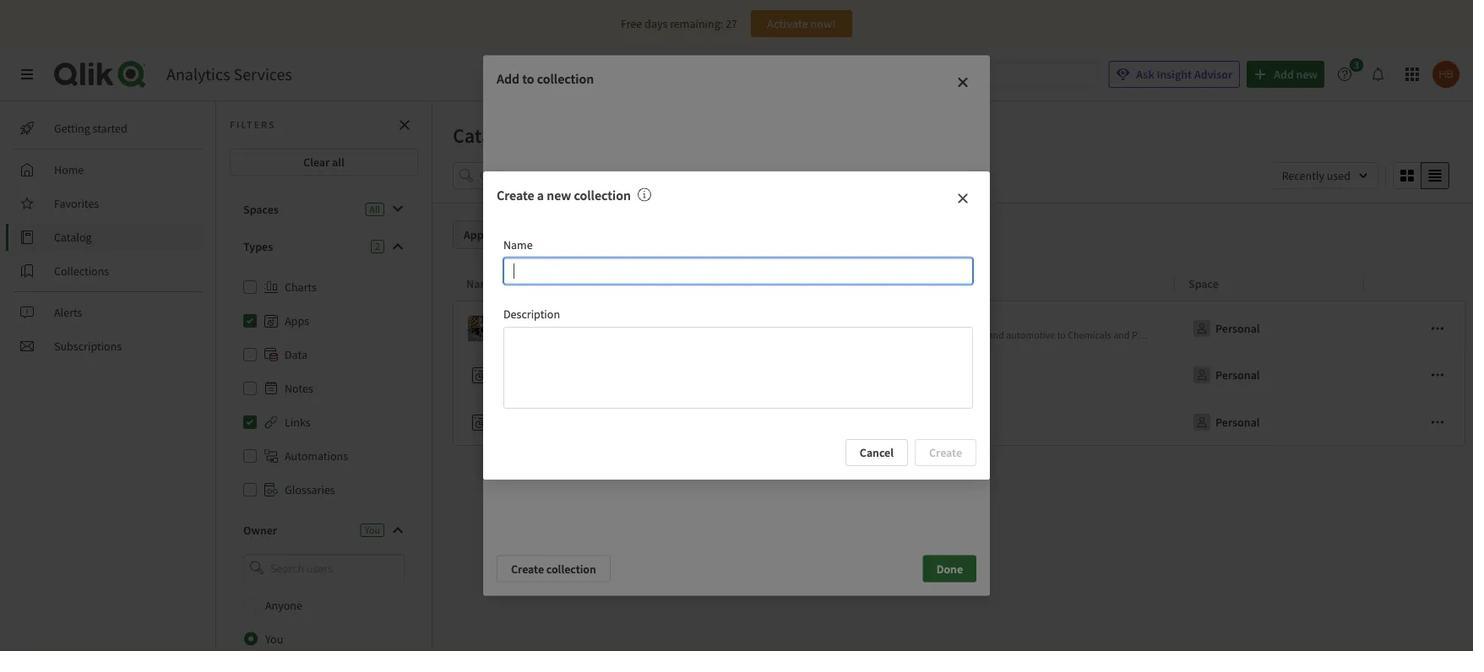 Task type: describe. For each thing, give the bounding box(es) containing it.
Description text field
[[503, 327, 973, 409]]

collections link
[[14, 258, 203, 285]]

2 cell from the top
[[1364, 351, 1466, 399]]

0 vertical spatial collection
[[537, 71, 594, 87]]

types
[[243, 239, 273, 254]]

to inside demo app - sap procurement procurement application from a global holding company. the daughter companies are active in electronic products and automotive to chemicals and pharmaceutical etc. the data comes from a sap bw system.
[[1057, 329, 1066, 342]]

collection inside 'button'
[[546, 561, 596, 576]]

getting
[[54, 121, 90, 136]]

1 cell from the top
[[1364, 301, 1466, 351]]

getting started
[[54, 121, 127, 136]]

to inside dialog
[[522, 71, 534, 87]]

0 horizontal spatial apps
[[285, 313, 309, 329]]

1 the from the left
[[744, 329, 760, 342]]

active
[[867, 329, 892, 342]]

application
[[559, 329, 606, 342]]

done button
[[923, 555, 976, 582]]

personal for first cell from the bottom of the page
[[1215, 415, 1260, 430]]

charts
[[285, 280, 317, 295]]

filters
[[230, 118, 276, 131]]

create collection button
[[497, 555, 611, 582]]

apps button
[[453, 220, 509, 249]]

27
[[726, 16, 737, 31]]

favorites
[[54, 196, 99, 211]]

demo
[[501, 314, 531, 329]]

done
[[936, 561, 963, 576]]

subscriptions link
[[14, 333, 203, 360]]

global
[[638, 329, 664, 342]]

analytics services element
[[166, 64, 292, 85]]

pharmaceutical
[[1132, 329, 1198, 342]]

are
[[851, 329, 865, 342]]

1 horizontal spatial catalog
[[453, 122, 519, 148]]

3 cell from the top
[[1364, 399, 1466, 446]]

personal button for personal cell related to first cell
[[1188, 315, 1263, 342]]

alerts link
[[14, 299, 203, 326]]

electronic
[[904, 329, 946, 342]]

sample data app
[[501, 367, 586, 383]]

cancel button
[[845, 439, 908, 466]]

activate
[[767, 16, 808, 31]]

apps inside apps button
[[464, 227, 489, 242]]

personal cell for first cell
[[1175, 301, 1364, 351]]

sample
[[501, 367, 539, 383]]

2 and from the left
[[1113, 329, 1130, 342]]

notes
[[285, 381, 313, 396]]

0 horizontal spatial sap
[[562, 314, 581, 329]]

Content search text field
[[480, 162, 622, 189]]

data inside button
[[542, 367, 564, 383]]

add to collection
[[497, 71, 594, 87]]

days
[[645, 16, 668, 31]]

filters
[[683, 168, 712, 183]]

-
[[555, 314, 559, 329]]

system.
[[1350, 329, 1383, 342]]

Search text field
[[830, 61, 1098, 88]]

demo app - sap procurement procurement application from a global holding company. the daughter companies are active in electronic products and automotive to chemicals and pharmaceutical etc. the data comes from a sap bw system.
[[501, 314, 1383, 342]]

anyone
[[265, 598, 302, 613]]

3
[[723, 169, 728, 182]]

create a new collection dialog
[[483, 171, 990, 480]]

started
[[93, 121, 127, 136]]

add to collection dialog
[[483, 55, 990, 596]]

1 vertical spatial collection
[[574, 187, 631, 204]]

a inside dialog
[[537, 187, 544, 204]]

name inside "create a new collection" dialog
[[503, 237, 533, 252]]

owner option group
[[230, 588, 418, 651]]

close image
[[956, 192, 970, 205]]

1 horizontal spatial procurement
[[584, 314, 651, 329]]

cancel
[[860, 445, 894, 460]]

daughter
[[762, 329, 801, 342]]

now!
[[810, 16, 836, 31]]

automotive
[[1006, 329, 1055, 342]]

owner
[[243, 523, 277, 538]]

description
[[503, 307, 560, 322]]

all
[[667, 168, 680, 183]]

space
[[1188, 276, 1219, 291]]

create for create collection
[[511, 561, 544, 576]]

personal button for personal cell associated with first cell from the bottom of the page
[[1188, 409, 1263, 436]]

all filters
[[667, 168, 712, 183]]

subscriptions
[[54, 339, 122, 354]]



Task type: vqa. For each thing, say whether or not it's contained in the screenshot.
3rd VIEW ALL from the top of the Home Main Content
no



Task type: locate. For each thing, give the bounding box(es) containing it.
0 horizontal spatial procurement
[[501, 329, 557, 342]]

automations
[[285, 449, 348, 464]]

create collection
[[511, 561, 596, 576]]

personal
[[1215, 321, 1260, 336], [1215, 367, 1260, 383], [1215, 415, 1260, 430]]

procurement right -
[[584, 314, 651, 329]]

sap right -
[[562, 314, 581, 329]]

0 vertical spatial create
[[497, 187, 534, 204]]

1 horizontal spatial apps
[[464, 227, 489, 242]]

a
[[537, 187, 544, 204], [631, 329, 636, 342], [1309, 329, 1314, 342]]

0 vertical spatial apps
[[464, 227, 489, 242]]

0 vertical spatial personal
[[1215, 321, 1260, 336]]

companies
[[803, 329, 849, 342]]

glossaries
[[285, 482, 335, 498]]

personal button for personal cell for second cell from the top of the page
[[1188, 362, 1263, 389]]

recently used image
[[1271, 162, 1378, 189]]

data left app
[[542, 367, 564, 383]]

0 vertical spatial to
[[522, 71, 534, 87]]

name down create a new collection
[[503, 237, 533, 252]]

holding
[[666, 329, 699, 342]]

ask insight advisor
[[1136, 67, 1233, 82]]

and right chemicals on the bottom of the page
[[1113, 329, 1130, 342]]

1 horizontal spatial the
[[1218, 329, 1234, 342]]

1 horizontal spatial to
[[1057, 329, 1066, 342]]

all
[[332, 155, 345, 170]]

0 horizontal spatial from
[[608, 329, 629, 342]]

catalog
[[453, 122, 519, 148], [54, 230, 92, 245]]

2 horizontal spatial a
[[1309, 329, 1314, 342]]

1 horizontal spatial from
[[1286, 329, 1307, 342]]

name
[[503, 237, 533, 252], [466, 276, 496, 291]]

advisor
[[1194, 67, 1233, 82]]

company.
[[701, 329, 742, 342]]

collection
[[537, 71, 594, 87], [574, 187, 631, 204], [546, 561, 596, 576]]

catalog down favorites
[[54, 230, 92, 245]]

data left 'comes'
[[1236, 329, 1255, 342]]

0 horizontal spatial the
[[744, 329, 760, 342]]

1 personal cell from the top
[[1175, 301, 1364, 351]]

free
[[621, 16, 642, 31]]

personal cell for second cell from the top of the page
[[1175, 351, 1364, 399]]

navigation pane element
[[0, 108, 215, 367]]

1 horizontal spatial a
[[631, 329, 636, 342]]

1 vertical spatial to
[[1057, 329, 1066, 342]]

2 personal cell from the top
[[1175, 351, 1364, 399]]

filters region
[[432, 159, 1473, 203]]

chemicals
[[1068, 329, 1111, 342]]

2 vertical spatial personal
[[1215, 415, 1260, 430]]

remaining:
[[670, 16, 723, 31]]

to
[[522, 71, 534, 87], [1057, 329, 1066, 342]]

0 horizontal spatial name
[[466, 276, 496, 291]]

bw
[[1334, 329, 1348, 342]]

1 personal button from the top
[[1188, 315, 1263, 342]]

app
[[567, 367, 586, 383]]

from right 'comes'
[[1286, 329, 1307, 342]]

products
[[948, 329, 986, 342]]

switch view group
[[1393, 162, 1449, 189]]

1 horizontal spatial you
[[365, 524, 380, 537]]

3 personal button from the top
[[1188, 409, 1263, 436]]

create
[[497, 187, 534, 204], [511, 561, 544, 576]]

0 vertical spatial personal button
[[1188, 315, 1263, 342]]

from
[[608, 329, 629, 342], [1286, 329, 1307, 342]]

from left the global
[[608, 329, 629, 342]]

0 vertical spatial name
[[503, 237, 533, 252]]

to left chemicals on the bottom of the page
[[1057, 329, 1066, 342]]

0 horizontal spatial a
[[537, 187, 544, 204]]

catalog inside the navigation pane element
[[54, 230, 92, 245]]

create inside "create a new collection" dialog
[[497, 187, 534, 204]]

1 horizontal spatial and
[[1113, 329, 1130, 342]]

1 vertical spatial personal
[[1215, 367, 1260, 383]]

3 personal cell from the top
[[1175, 399, 1364, 446]]

services
[[234, 64, 292, 85]]

1 vertical spatial personal button
[[1188, 362, 1263, 389]]

3 personal from the top
[[1215, 415, 1260, 430]]

procurement
[[584, 314, 651, 329], [501, 329, 557, 342]]

ask
[[1136, 67, 1154, 82]]

personal cell
[[1175, 301, 1364, 351], [1175, 351, 1364, 399], [1175, 399, 1364, 446]]

sap left bw
[[1316, 329, 1332, 342]]

the right etc.
[[1218, 329, 1234, 342]]

catalog down add
[[453, 122, 519, 148]]

1 horizontal spatial data
[[1236, 329, 1255, 342]]

1 vertical spatial data
[[542, 367, 564, 383]]

0 horizontal spatial to
[[522, 71, 534, 87]]

personal button
[[1188, 315, 1263, 342], [1188, 362, 1263, 389], [1188, 409, 1263, 436]]

create inside create collection 'button'
[[511, 561, 544, 576]]

home
[[54, 162, 84, 177]]

2 vertical spatial personal button
[[1188, 409, 1263, 436]]

a left bw
[[1309, 329, 1314, 342]]

0 horizontal spatial and
[[988, 329, 1004, 342]]

2 personal button from the top
[[1188, 362, 1263, 389]]

name up qlik sense app icon at the left of the page
[[466, 276, 496, 291]]

qlik sense app image
[[468, 316, 493, 341]]

personal for first cell
[[1215, 321, 1260, 336]]

clear
[[303, 155, 330, 170]]

data inside demo app - sap procurement procurement application from a global holding company. the daughter companies are active in electronic products and automotive to chemicals and pharmaceutical etc. the data comes from a sap bw system.
[[1236, 329, 1255, 342]]

1 vertical spatial catalog
[[54, 230, 92, 245]]

personal for second cell from the top of the page
[[1215, 367, 1260, 383]]

close image
[[956, 76, 970, 89]]

create for create a new collection
[[497, 187, 534, 204]]

1 vertical spatial you
[[265, 631, 283, 647]]

the
[[744, 329, 760, 342], [1218, 329, 1234, 342]]

alerts
[[54, 305, 82, 320]]

2 from from the left
[[1286, 329, 1307, 342]]

cell
[[1364, 301, 1466, 351], [1364, 351, 1466, 399], [1364, 399, 1466, 446]]

2 vertical spatial collection
[[546, 561, 596, 576]]

getting started link
[[14, 115, 203, 142]]

you inside owner option group
[[265, 631, 283, 647]]

Name text field
[[503, 258, 973, 285]]

links
[[285, 415, 311, 430]]

in
[[894, 329, 902, 342]]

1 vertical spatial name
[[466, 276, 496, 291]]

activate now!
[[767, 16, 836, 31]]

2 the from the left
[[1218, 329, 1234, 342]]

a left new
[[537, 187, 544, 204]]

procurement down the description
[[501, 329, 557, 342]]

1 and from the left
[[988, 329, 1004, 342]]

clear all button
[[230, 149, 418, 176]]

0 vertical spatial data
[[1236, 329, 1255, 342]]

2
[[375, 240, 380, 253]]

etc.
[[1200, 329, 1216, 342]]

1 vertical spatial create
[[511, 561, 544, 576]]

sample data app button
[[467, 358, 1168, 392]]

analytics
[[166, 64, 230, 85]]

1 horizontal spatial name
[[503, 237, 533, 252]]

clear all
[[303, 155, 345, 170]]

collections
[[54, 264, 109, 279]]

the left daughter
[[744, 329, 760, 342]]

2 personal from the top
[[1215, 367, 1260, 383]]

catalog link
[[14, 224, 203, 251]]

1 personal from the top
[[1215, 321, 1260, 336]]

data
[[285, 347, 307, 362]]

0 vertical spatial catalog
[[453, 122, 519, 148]]

0 horizontal spatial you
[[265, 631, 283, 647]]

a left the global
[[631, 329, 636, 342]]

1 from from the left
[[608, 329, 629, 342]]

insight
[[1157, 67, 1192, 82]]

0 horizontal spatial data
[[542, 367, 564, 383]]

0 vertical spatial you
[[365, 524, 380, 537]]

personal cell for first cell from the bottom of the page
[[1175, 399, 1364, 446]]

ask insight advisor button
[[1108, 61, 1240, 88]]

0 horizontal spatial catalog
[[54, 230, 92, 245]]

comes
[[1257, 329, 1284, 342]]

and
[[988, 329, 1004, 342], [1113, 329, 1130, 342]]

and right products
[[988, 329, 1004, 342]]

data
[[1236, 329, 1255, 342], [542, 367, 564, 383]]

create a new collection
[[497, 187, 631, 204]]

new
[[547, 187, 571, 204]]

activate now! link
[[751, 10, 852, 37]]

to right add
[[522, 71, 534, 87]]

home link
[[14, 156, 203, 183]]

favorites link
[[14, 190, 203, 217]]

free days remaining: 27
[[621, 16, 737, 31]]

analytics services
[[166, 64, 292, 85]]

app
[[533, 314, 553, 329]]

1 horizontal spatial sap
[[1316, 329, 1332, 342]]

sap
[[562, 314, 581, 329], [1316, 329, 1332, 342]]

close sidebar menu image
[[20, 68, 34, 81]]

add
[[497, 71, 519, 87]]

1 vertical spatial apps
[[285, 313, 309, 329]]



